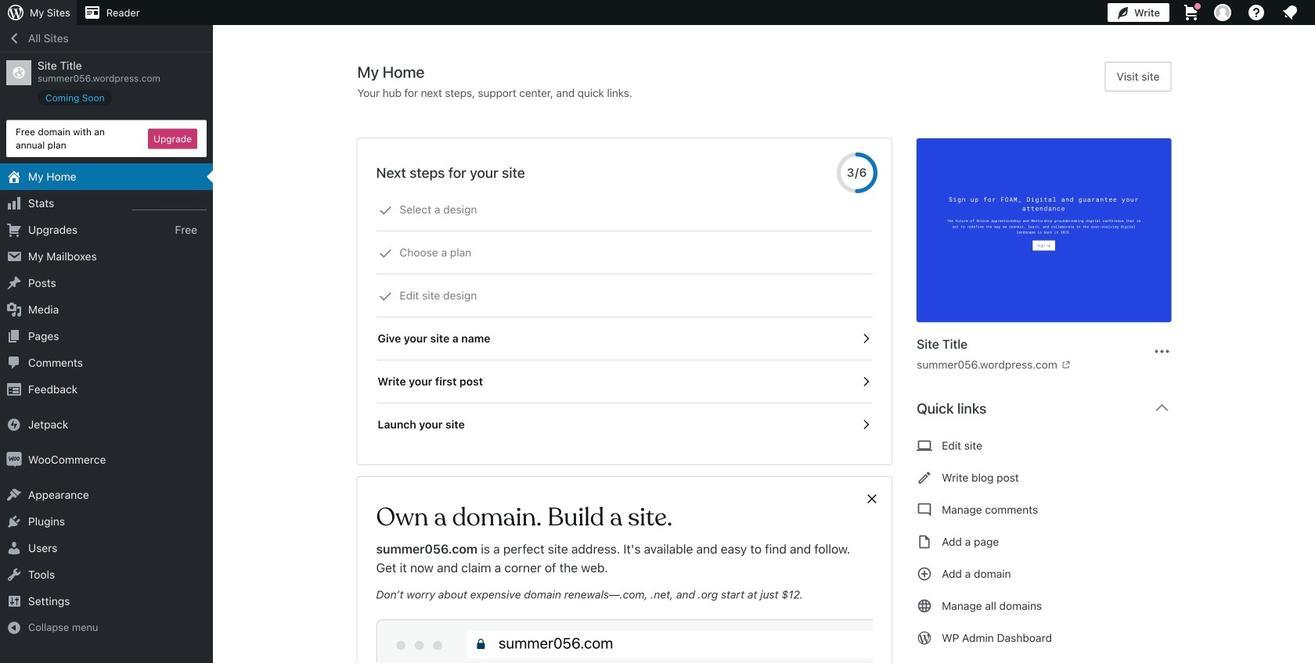 Task type: describe. For each thing, give the bounding box(es) containing it.
2 list item from the top
[[1308, 153, 1315, 227]]

2 task complete image from the top
[[379, 247, 393, 261]]

manage your notifications image
[[1281, 3, 1300, 22]]

task enabled image
[[859, 332, 873, 346]]

1 task complete image from the top
[[379, 204, 393, 218]]

2 task enabled image from the top
[[859, 418, 873, 432]]

highest hourly views 0 image
[[132, 201, 207, 211]]

my profile image
[[1214, 4, 1232, 21]]

more options for site site title image
[[1153, 343, 1172, 361]]



Task type: locate. For each thing, give the bounding box(es) containing it.
task enabled image
[[859, 375, 873, 389], [859, 418, 873, 432]]

0 vertical spatial task enabled image
[[859, 375, 873, 389]]

task complete image
[[379, 290, 393, 304]]

0 vertical spatial img image
[[6, 417, 22, 433]]

2 img image from the top
[[6, 453, 22, 468]]

laptop image
[[917, 437, 933, 456]]

1 vertical spatial task enabled image
[[859, 418, 873, 432]]

help image
[[1247, 3, 1266, 22]]

edit image
[[917, 469, 933, 488]]

dismiss domain name promotion image
[[865, 490, 879, 509]]

1 vertical spatial img image
[[6, 453, 22, 468]]

mode_comment image
[[917, 501, 933, 520]]

1 img image from the top
[[6, 417, 22, 433]]

1 list item from the top
[[1308, 80, 1315, 153]]

list item
[[1308, 80, 1315, 153], [1308, 153, 1315, 227], [1308, 227, 1315, 285]]

launchpad checklist element
[[376, 189, 873, 446]]

task complete image
[[379, 204, 393, 218], [379, 247, 393, 261]]

insert_drive_file image
[[917, 533, 933, 552]]

1 task enabled image from the top
[[859, 375, 873, 389]]

task enabled image down task enabled image
[[859, 375, 873, 389]]

0 vertical spatial task complete image
[[379, 204, 393, 218]]

img image
[[6, 417, 22, 433], [6, 453, 22, 468]]

progress bar
[[837, 153, 878, 193]]

3 list item from the top
[[1308, 227, 1315, 285]]

main content
[[357, 62, 1184, 664]]

my shopping cart image
[[1182, 3, 1201, 22]]

task enabled image up dismiss domain name promotion image
[[859, 418, 873, 432]]

1 vertical spatial task complete image
[[379, 247, 393, 261]]



